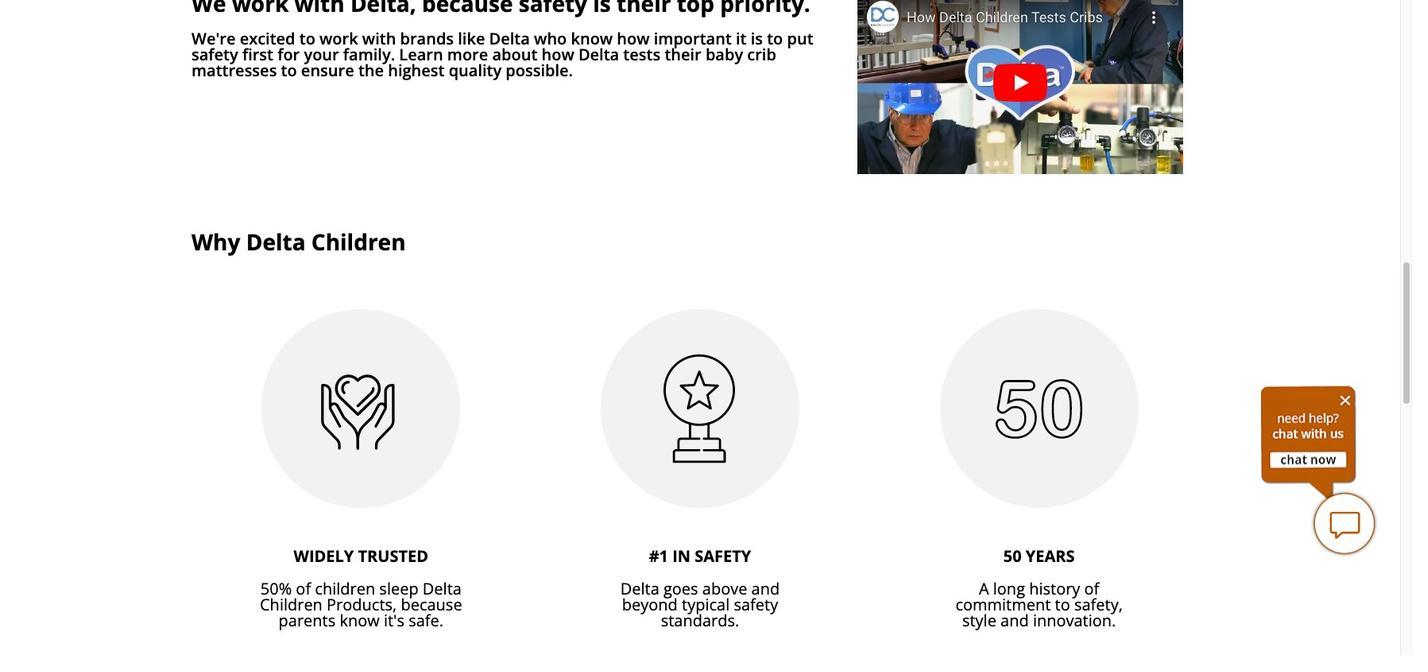 Task type: locate. For each thing, give the bounding box(es) containing it.
50 years
[[1004, 545, 1075, 567]]

how right about
[[542, 44, 575, 65]]

children
[[315, 578, 375, 600]]

0 horizontal spatial know
[[340, 610, 380, 631]]

mattresses
[[192, 60, 277, 81]]

50
[[1004, 545, 1022, 567]]

safety
[[192, 44, 238, 65], [734, 594, 778, 616]]

a long history of commitment to safety, style and innovation.
[[956, 578, 1123, 631]]

to
[[300, 28, 316, 49], [767, 28, 783, 49], [281, 60, 297, 81], [1055, 594, 1071, 616]]

how left their
[[617, 28, 650, 49]]

chat bubble mobile view image
[[1313, 492, 1377, 556]]

know left it's
[[340, 610, 380, 631]]

long
[[994, 578, 1026, 600]]

beyond
[[622, 594, 678, 616]]

like
[[458, 28, 485, 49]]

delta inside delta goes above and beyond typical safety standards.
[[621, 578, 660, 600]]

delta up safe.
[[423, 578, 462, 600]]

0 horizontal spatial and
[[752, 578, 780, 600]]

about
[[492, 44, 538, 65]]

quality
[[449, 60, 502, 81]]

family.
[[343, 44, 395, 65]]

safety left first
[[192, 44, 238, 65]]

#1 in safety
[[649, 545, 752, 567]]

0 horizontal spatial safety
[[192, 44, 238, 65]]

0 horizontal spatial of
[[296, 578, 311, 600]]

of right 50%
[[296, 578, 311, 600]]

1 horizontal spatial how
[[617, 28, 650, 49]]

1 horizontal spatial and
[[1001, 610, 1029, 631]]

know inside we're excited to work with brands like delta who know how important it is to put safety first for your family. learn more about how delta tests their baby crib mattresses to ensure the highest quality possible.
[[571, 28, 613, 49]]

1 vertical spatial and
[[1001, 610, 1029, 631]]

years
[[1026, 545, 1075, 567]]

history
[[1030, 578, 1081, 600]]

goes
[[664, 578, 699, 600]]

how
[[617, 28, 650, 49], [542, 44, 575, 65]]

of up innovation.
[[1085, 578, 1100, 600]]

dialogue message for liveperson image
[[1262, 385, 1357, 500]]

and inside delta goes above and beyond typical safety standards.
[[752, 578, 780, 600]]

to left 'safety,'
[[1055, 594, 1071, 616]]

1 vertical spatial know
[[340, 610, 380, 631]]

2 of from the left
[[1085, 578, 1100, 600]]

children
[[312, 226, 406, 257], [260, 594, 323, 616]]

know inside 50% of children sleep delta children products, because parents know it's safe.
[[340, 610, 380, 631]]

1 vertical spatial children
[[260, 594, 323, 616]]

ensure
[[301, 60, 354, 81]]

know
[[571, 28, 613, 49], [340, 610, 380, 631]]

know right who
[[571, 28, 613, 49]]

to left work
[[300, 28, 316, 49]]

excited
[[240, 28, 295, 49]]

1 horizontal spatial know
[[571, 28, 613, 49]]

because
[[401, 594, 462, 616]]

a
[[979, 578, 990, 600]]

0 vertical spatial children
[[312, 226, 406, 257]]

and right the above
[[752, 578, 780, 600]]

0 horizontal spatial how
[[542, 44, 575, 65]]

and
[[752, 578, 780, 600], [1001, 610, 1029, 631]]

1 horizontal spatial safety
[[734, 594, 778, 616]]

the
[[358, 60, 384, 81]]

their
[[665, 44, 702, 65]]

1 horizontal spatial of
[[1085, 578, 1100, 600]]

put
[[788, 28, 814, 49]]

1 of from the left
[[296, 578, 311, 600]]

of
[[296, 578, 311, 600], [1085, 578, 1100, 600]]

delta inside 50% of children sleep delta children products, because parents know it's safe.
[[423, 578, 462, 600]]

and down long
[[1001, 610, 1029, 631]]

safety right typical
[[734, 594, 778, 616]]

safety,
[[1075, 594, 1123, 616]]

delta
[[489, 28, 530, 49], [579, 44, 620, 65], [246, 226, 306, 257], [423, 578, 462, 600], [621, 578, 660, 600]]

0 vertical spatial safety
[[192, 44, 238, 65]]

delta down #1
[[621, 578, 660, 600]]

know for how
[[571, 28, 613, 49]]

0 vertical spatial and
[[752, 578, 780, 600]]

safety inside we're excited to work with brands like delta who know how important it is to put safety first for your family. learn more about how delta tests their baby crib mattresses to ensure the highest quality possible.
[[192, 44, 238, 65]]

0 vertical spatial know
[[571, 28, 613, 49]]

know for it's
[[340, 610, 380, 631]]

delta right like
[[489, 28, 530, 49]]

1 vertical spatial safety
[[734, 594, 778, 616]]



Task type: describe. For each thing, give the bounding box(es) containing it.
parents
[[279, 610, 336, 631]]

delta goes above and beyond typical safety standards.
[[621, 578, 780, 631]]

typical
[[682, 594, 730, 616]]

delta right why on the top left
[[246, 226, 306, 257]]

to right first
[[281, 60, 297, 81]]

of inside 50% of children sleep delta children products, because parents know it's safe.
[[296, 578, 311, 600]]

to inside the a long history of commitment to safety, style and innovation.
[[1055, 594, 1071, 616]]

why
[[192, 226, 240, 257]]

with
[[362, 28, 396, 49]]

sleep
[[380, 578, 419, 600]]

we're excited to work with brands like delta who know how important it is to put safety first for your family. learn more about how delta tests their baby crib mattresses to ensure the highest quality possible.
[[192, 28, 814, 81]]

for
[[278, 44, 300, 65]]

products,
[[327, 594, 397, 616]]

commitment
[[956, 594, 1051, 616]]

who
[[534, 28, 567, 49]]

important
[[654, 28, 732, 49]]

children inside 50% of children sleep delta children products, because parents know it's safe.
[[260, 594, 323, 616]]

is
[[751, 28, 763, 49]]

work
[[320, 28, 358, 49]]

50%
[[261, 578, 292, 600]]

more
[[447, 44, 488, 65]]

style
[[963, 610, 997, 631]]

above
[[703, 578, 748, 600]]

baby
[[706, 44, 743, 65]]

50% of children sleep delta children products, because parents know it's safe.
[[260, 578, 462, 631]]

crib
[[748, 44, 777, 65]]

possible.
[[506, 60, 573, 81]]

trusted
[[358, 545, 429, 567]]

tests
[[624, 44, 661, 65]]

brands
[[400, 28, 454, 49]]

safe.
[[409, 610, 444, 631]]

it
[[736, 28, 747, 49]]

highest
[[388, 60, 445, 81]]

learn
[[399, 44, 443, 65]]

why delta children
[[192, 226, 406, 257]]

we're
[[192, 28, 236, 49]]

standards.
[[661, 610, 740, 631]]

of inside the a long history of commitment to safety, style and innovation.
[[1085, 578, 1100, 600]]

first
[[242, 44, 273, 65]]

widely
[[294, 545, 354, 567]]

in
[[673, 545, 691, 567]]

delta left tests
[[579, 44, 620, 65]]

and inside the a long history of commitment to safety, style and innovation.
[[1001, 610, 1029, 631]]

safety
[[695, 545, 752, 567]]

your
[[304, 44, 339, 65]]

to right the is
[[767, 28, 783, 49]]

it's
[[384, 610, 405, 631]]

safety inside delta goes above and beyond typical safety standards.
[[734, 594, 778, 616]]

#1
[[649, 545, 669, 567]]

widely trusted
[[294, 545, 429, 567]]

innovation.
[[1033, 610, 1117, 631]]



Task type: vqa. For each thing, say whether or not it's contained in the screenshot.
dims image
no



